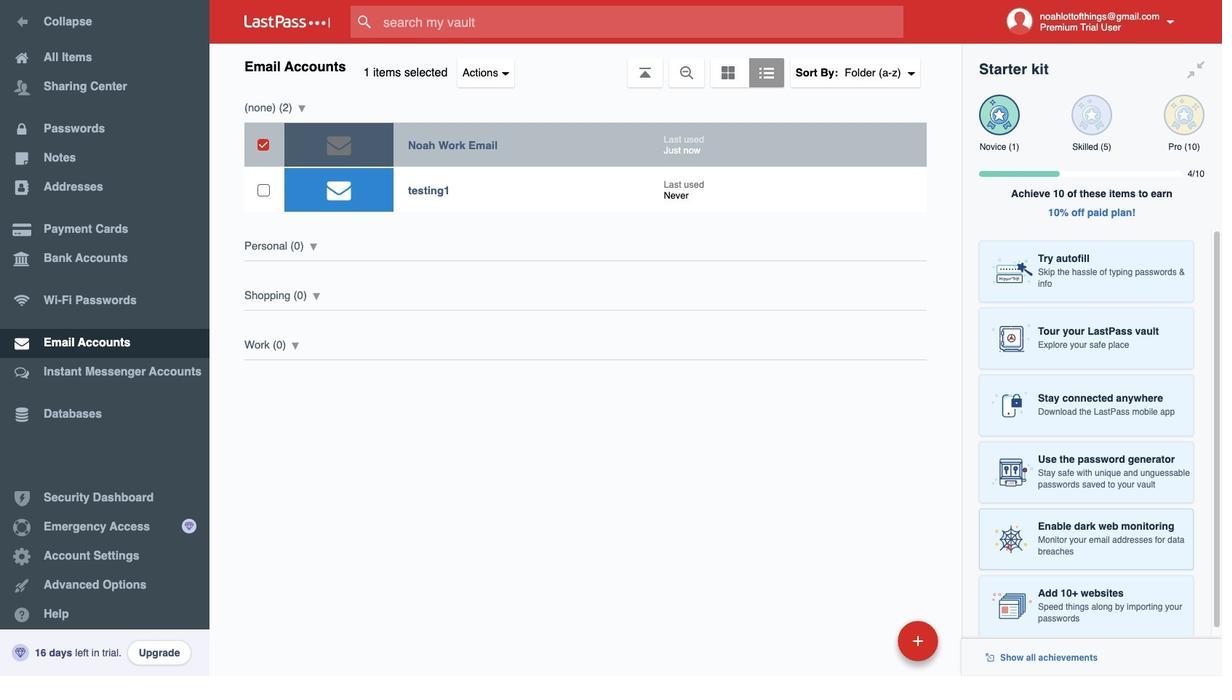 Task type: describe. For each thing, give the bounding box(es) containing it.
search my vault text field
[[351, 6, 932, 38]]

main navigation navigation
[[0, 0, 210, 676]]



Task type: locate. For each thing, give the bounding box(es) containing it.
lastpass image
[[245, 15, 330, 28]]

new item element
[[798, 620, 944, 662]]

vault options navigation
[[210, 44, 962, 87]]

new item navigation
[[798, 616, 948, 676]]

Search search field
[[351, 6, 932, 38]]



